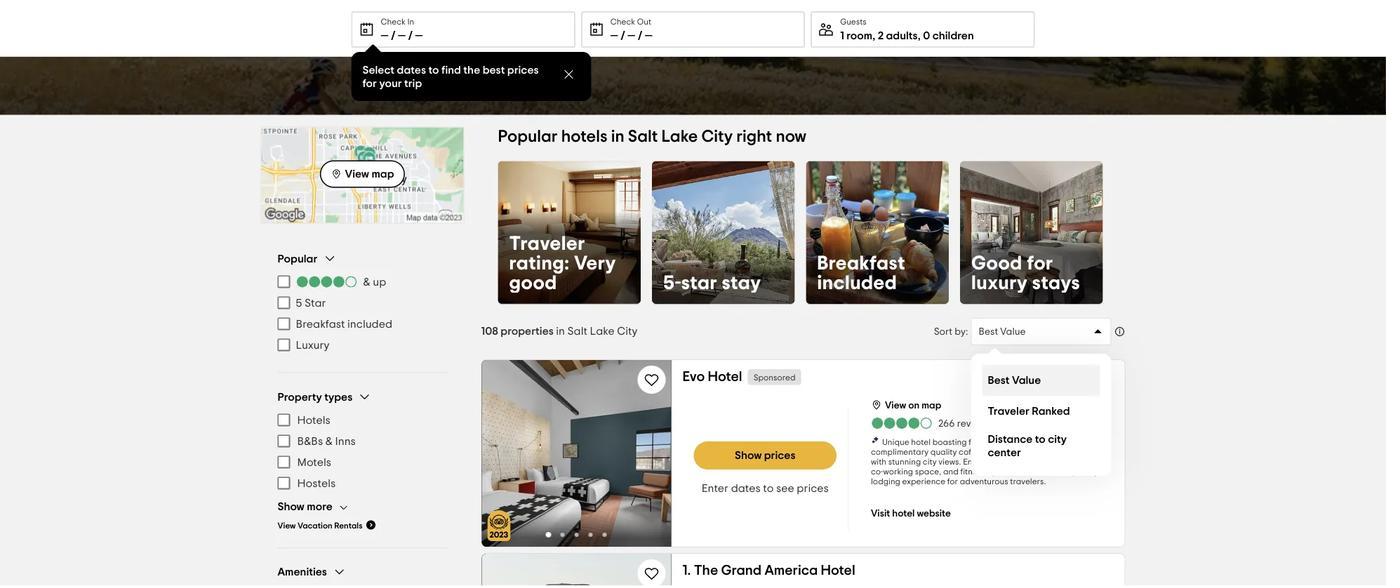 Task type: locate. For each thing, give the bounding box(es) containing it.
skate
[[1066, 458, 1087, 466]]

check left 'out'
[[611, 18, 635, 26]]

good
[[971, 253, 1023, 273]]

check left 'in'
[[381, 18, 406, 26]]

city
[[702, 128, 733, 145], [617, 325, 638, 337]]

in
[[407, 18, 414, 26]]

traveler up distance at the bottom
[[988, 406, 1030, 417]]

guests 1 room , 2 adults , 0 children
[[840, 18, 974, 41]]

0 vertical spatial prices
[[507, 64, 539, 75]]

hotel down 4.0 of 5 bubbles. 266 reviews element
[[911, 438, 931, 446]]

view on map
[[885, 401, 942, 411]]

0 horizontal spatial map
[[372, 169, 394, 180]]

2 horizontal spatial prices
[[797, 483, 829, 494]]

0 vertical spatial save to a trip image
[[643, 371, 660, 388]]

5-star stay link
[[652, 161, 795, 304]]

visit hotel website link
[[871, 506, 951, 520]]

city
[[1048, 433, 1067, 445], [923, 458, 937, 466]]

the grand america hotel centrally located in downtown salt lake city utah. image
[[482, 554, 671, 586]]

fantastic
[[969, 438, 1003, 446]]

to up design,
[[1035, 433, 1046, 445]]

popular
[[498, 128, 558, 145], [278, 253, 317, 264]]

1 , from the left
[[873, 30, 875, 41]]

best for best value popup button
[[979, 327, 998, 337]]

dates for enter
[[731, 483, 761, 494]]

show more
[[278, 501, 333, 512]]

0 vertical spatial show
[[735, 450, 762, 461]]

enter
[[702, 483, 729, 494]]

traveler ranked
[[988, 406, 1070, 417]]

center
[[988, 447, 1021, 458]]

save to a trip image left evo
[[643, 371, 660, 388]]

city up space,
[[923, 458, 937, 466]]

hostels
[[297, 478, 336, 489]]

1 vertical spatial traveler
[[988, 406, 1030, 417]]

1 vertical spatial in
[[556, 325, 565, 337]]

prices
[[507, 64, 539, 75], [764, 450, 796, 461], [797, 483, 829, 494]]

lake for hotels
[[662, 128, 698, 145]]

traveler inside 'list box'
[[988, 406, 1030, 417]]

1 vertical spatial salt
[[568, 325, 588, 337]]

and
[[1043, 448, 1058, 456], [943, 467, 959, 476]]

popular hotels in salt lake city right now
[[498, 128, 807, 145]]

1 horizontal spatial breakfast
[[817, 253, 906, 273]]

your
[[379, 78, 402, 89]]

show inside dropdown button
[[278, 501, 305, 512]]

0 vertical spatial breakfast included
[[817, 253, 906, 293]]

the
[[694, 564, 718, 578]]

1 vertical spatial popular
[[278, 253, 317, 264]]

value down luxury
[[1000, 327, 1026, 337]]

menu containing hotels
[[278, 410, 447, 494]]

on
[[908, 401, 920, 411]]

0 vertical spatial dates
[[397, 64, 426, 75]]

hotel
[[708, 370, 742, 384], [821, 564, 855, 578]]

view map
[[345, 169, 394, 180]]

prices inside 'button'
[[764, 450, 796, 461]]

for right good
[[1027, 253, 1053, 273]]

1 vertical spatial hotel
[[821, 564, 855, 578]]

0 vertical spatial to
[[428, 64, 439, 75]]

2 group from the top
[[278, 390, 447, 531]]

city for 108 properties in salt lake city
[[617, 325, 638, 337]]

1 vertical spatial value
[[1012, 375, 1041, 386]]

4 — from the left
[[611, 30, 618, 41]]

0 vertical spatial menu
[[278, 271, 447, 356]]

2 horizontal spatial view
[[885, 401, 906, 411]]

266 reviews
[[938, 419, 990, 429]]

0 horizontal spatial popular
[[278, 253, 317, 264]]

1 horizontal spatial show
[[735, 450, 762, 461]]

2 save to a trip image from the top
[[643, 565, 660, 582]]

grand
[[721, 564, 762, 578]]

0 horizontal spatial breakfast
[[296, 318, 345, 330]]

0 vertical spatial lake
[[662, 128, 698, 145]]

1 horizontal spatial city
[[702, 128, 733, 145]]

1 vertical spatial best
[[988, 375, 1010, 386]]

0 horizontal spatial included
[[347, 318, 392, 330]]

lake for properties
[[590, 325, 615, 337]]

hotel right evo
[[708, 370, 742, 384]]

0 vertical spatial for
[[363, 78, 377, 89]]

star
[[681, 273, 717, 293]]

value up the traveler ranked
[[1012, 375, 1041, 386]]

hotel right visit
[[892, 509, 915, 519]]

to
[[428, 64, 439, 75], [1035, 433, 1046, 445], [763, 483, 774, 494]]

city up rooftop
[[1048, 433, 1067, 445]]

best value inside popup button
[[979, 327, 1026, 337]]

1 vertical spatial save to a trip image
[[643, 565, 660, 582]]

0 horizontal spatial traveler
[[509, 234, 585, 253]]

prices up see
[[764, 450, 796, 461]]

2 vertical spatial view
[[278, 522, 296, 530]]

0 horizontal spatial check
[[381, 18, 406, 26]]

0 vertical spatial best
[[979, 327, 998, 337]]

view for view on map
[[885, 401, 906, 411]]

for
[[363, 78, 377, 89], [1027, 253, 1053, 273], [947, 477, 958, 486]]

popular left the hotels
[[498, 128, 558, 145]]

best value up the traveler ranked
[[988, 375, 1041, 386]]

1 check from the left
[[381, 18, 406, 26]]

dates inside select dates to find the best prices for your trip
[[397, 64, 426, 75]]

for down views.
[[947, 477, 958, 486]]

show prices button
[[694, 442, 837, 470]]

and up beds,
[[1043, 448, 1058, 456]]

0 horizontal spatial city
[[617, 325, 638, 337]]

bar
[[1091, 448, 1105, 456]]

1 horizontal spatial included
[[817, 273, 897, 293]]

value for 'list box' containing best value
[[1012, 375, 1041, 386]]

1 / from the left
[[391, 30, 396, 41]]

by:
[[955, 327, 968, 337]]

2 menu from the top
[[278, 410, 447, 494]]

in right the hotels
[[611, 128, 625, 145]]

1 group from the top
[[278, 252, 447, 356]]

vacation
[[298, 522, 332, 530]]

1 horizontal spatial traveler
[[988, 406, 1030, 417]]

1 vertical spatial hotel
[[892, 509, 915, 519]]

1 horizontal spatial for
[[947, 477, 958, 486]]

to left see
[[763, 483, 774, 494]]

0
[[923, 30, 930, 41]]

2 check from the left
[[611, 18, 635, 26]]

value inside popup button
[[1000, 327, 1026, 337]]

check inside check in — / — / —
[[381, 18, 406, 26]]

best up the traveler ranked
[[988, 375, 1010, 386]]

salt right the hotels
[[628, 128, 658, 145]]

1 horizontal spatial salt
[[628, 128, 658, 145]]

0 horizontal spatial dates
[[397, 64, 426, 75]]

1 vertical spatial lake
[[590, 325, 615, 337]]

evo hotel
[[683, 370, 742, 384]]

traveler inside traveler rating: very good
[[509, 234, 585, 253]]

hotel inside unique hotel boasting fantastic rock climbing gym, complimentary quality coffee, stylish design, and rooftop bar with stunning city views. enjoy comfortable beds, a skate park, co-working space, and fitness options. a fun, contemporary lodging experience for adventurous travelers.
[[911, 438, 931, 446]]

prices right see
[[797, 483, 829, 494]]

co-
[[871, 467, 883, 476]]

0 vertical spatial in
[[611, 128, 625, 145]]

0 vertical spatial view
[[345, 169, 369, 180]]

0 vertical spatial popular
[[498, 128, 558, 145]]

0 vertical spatial hotel
[[708, 370, 742, 384]]

group
[[278, 252, 447, 356], [278, 390, 447, 531]]

1 horizontal spatial map
[[922, 401, 942, 411]]

0 horizontal spatial lake
[[590, 325, 615, 337]]

evo hotel link
[[683, 369, 742, 385]]

266 reviews link
[[871, 416, 990, 430]]

0 vertical spatial salt
[[628, 128, 658, 145]]

1 horizontal spatial dates
[[731, 483, 761, 494]]

0 horizontal spatial and
[[943, 467, 959, 476]]

experience
[[902, 477, 946, 486]]

breakfast
[[817, 253, 906, 273], [296, 318, 345, 330]]

6 — from the left
[[645, 30, 653, 41]]

1 horizontal spatial breakfast included
[[817, 253, 906, 293]]

1 vertical spatial view
[[885, 401, 906, 411]]

rock
[[1005, 438, 1022, 446]]

save to a trip image left 1.
[[643, 565, 660, 582]]

0 vertical spatial value
[[1000, 327, 1026, 337]]

rooftop
[[1060, 448, 1089, 456]]

stay
[[722, 273, 761, 293]]

contemporary
[[1043, 467, 1098, 476]]

1 vertical spatial show
[[278, 501, 305, 512]]

1 horizontal spatial lake
[[662, 128, 698, 145]]

good
[[509, 273, 557, 293]]

to inside select dates to find the best prices for your trip
[[428, 64, 439, 75]]

0 horizontal spatial salt
[[568, 325, 588, 337]]

distance to city center
[[988, 433, 1067, 458]]

show up enter dates to see prices
[[735, 450, 762, 461]]

0 horizontal spatial breakfast included
[[296, 318, 392, 330]]

list box
[[971, 354, 1112, 476]]

a
[[1059, 458, 1064, 466]]

b&bs & inns
[[297, 436, 356, 447]]

menu
[[278, 271, 447, 356], [278, 410, 447, 494]]

1 horizontal spatial ,
[[918, 30, 921, 41]]

2 horizontal spatial to
[[1035, 433, 1046, 445]]

1 horizontal spatial in
[[611, 128, 625, 145]]

check
[[381, 18, 406, 26], [611, 18, 635, 26]]

website
[[917, 509, 951, 519]]

1 horizontal spatial city
[[1048, 433, 1067, 445]]

check inside check out — / — / —
[[611, 18, 635, 26]]

2 vertical spatial for
[[947, 477, 958, 486]]

find
[[441, 64, 461, 75]]

prices inside select dates to find the best prices for your trip
[[507, 64, 539, 75]]

traveler
[[509, 234, 585, 253], [988, 406, 1030, 417]]

salt right properties
[[568, 325, 588, 337]]

view map button
[[320, 160, 405, 188]]

best value right by:
[[979, 327, 1026, 337]]

0 vertical spatial &
[[363, 276, 370, 287]]

0 vertical spatial breakfast
[[817, 253, 906, 273]]

2 horizontal spatial for
[[1027, 253, 1053, 273]]

0 vertical spatial traveler
[[509, 234, 585, 253]]

1 vertical spatial city
[[617, 325, 638, 337]]

0 vertical spatial group
[[278, 252, 447, 356]]

best right by:
[[979, 327, 998, 337]]

1 vertical spatial group
[[278, 390, 447, 531]]

sort
[[934, 327, 953, 337]]

1 vertical spatial breakfast included
[[296, 318, 392, 330]]

1 horizontal spatial prices
[[764, 450, 796, 461]]

1 vertical spatial to
[[1035, 433, 1046, 445]]

unique hotel boasting fantastic rock climbing gym, complimentary quality coffee, stylish design, and rooftop bar with stunning city views. enjoy comfortable beds, a skate park, co-working space, and fitness options. a fun, contemporary lodging experience for adventurous travelers. button
[[871, 436, 1114, 486]]

salt for properties
[[568, 325, 588, 337]]

show inside 'button'
[[735, 450, 762, 461]]

best inside 'list box'
[[988, 375, 1010, 386]]

& left the up
[[363, 276, 370, 287]]

1 vertical spatial for
[[1027, 253, 1053, 273]]

for down select on the left top
[[363, 78, 377, 89]]

hotel right the america on the right of page
[[821, 564, 855, 578]]

good for luxury stays
[[971, 253, 1080, 293]]

0 horizontal spatial city
[[923, 458, 937, 466]]

prices right best
[[507, 64, 539, 75]]

5-
[[663, 273, 681, 293]]

0 horizontal spatial ,
[[873, 30, 875, 41]]

value inside 'list box'
[[1012, 375, 1041, 386]]

best for 'list box' containing best value
[[988, 375, 1010, 386]]

1 save to a trip image from the top
[[643, 371, 660, 388]]

for inside select dates to find the best prices for your trip
[[363, 78, 377, 89]]

/
[[391, 30, 396, 41], [408, 30, 413, 41], [621, 30, 625, 41], [638, 30, 643, 41]]

inns
[[335, 436, 356, 447]]

1 menu from the top
[[278, 271, 447, 356]]

0 horizontal spatial for
[[363, 78, 377, 89]]

value
[[1000, 327, 1026, 337], [1012, 375, 1041, 386]]

0 vertical spatial included
[[817, 273, 897, 293]]

0 horizontal spatial prices
[[507, 64, 539, 75]]

check for check in — / — / —
[[381, 18, 406, 26]]

5-star stay
[[663, 273, 761, 293]]

0 vertical spatial and
[[1043, 448, 1058, 456]]

0 vertical spatial city
[[1048, 433, 1067, 445]]

show more button
[[278, 499, 355, 513]]

0 vertical spatial city
[[702, 128, 733, 145]]

popular up 4.0 of 5 bubbles image
[[278, 253, 317, 264]]

1 vertical spatial breakfast
[[296, 318, 345, 330]]

group containing property types
[[278, 390, 447, 531]]

1 vertical spatial prices
[[764, 450, 796, 461]]

1 vertical spatial map
[[922, 401, 942, 411]]

show left more
[[278, 501, 305, 512]]

evo
[[683, 370, 705, 384]]

save to a trip image
[[643, 371, 660, 388], [643, 565, 660, 582]]

coffee,
[[959, 448, 986, 456]]

1 vertical spatial menu
[[278, 410, 447, 494]]

1 horizontal spatial to
[[763, 483, 774, 494]]

carousel of images figure
[[482, 360, 671, 547]]

2 vertical spatial to
[[763, 483, 774, 494]]

in right properties
[[556, 325, 565, 337]]

property
[[278, 391, 322, 403]]

salt
[[628, 128, 658, 145], [568, 325, 588, 337]]

beds,
[[1035, 458, 1057, 466]]

right
[[737, 128, 772, 145]]

hotel
[[911, 438, 931, 446], [892, 509, 915, 519]]

salt for hotels
[[628, 128, 658, 145]]

0 horizontal spatial show
[[278, 501, 305, 512]]

popular inside group
[[278, 253, 317, 264]]

view
[[345, 169, 369, 180], [885, 401, 906, 411], [278, 522, 296, 530]]

0 horizontal spatial view
[[278, 522, 296, 530]]

enjoy
[[963, 458, 984, 466]]

, left 0
[[918, 30, 921, 41]]

, left 2
[[873, 30, 875, 41]]

to left find
[[428, 64, 439, 75]]

0 horizontal spatial &
[[326, 436, 333, 447]]

266
[[938, 419, 955, 429]]

1 vertical spatial city
[[923, 458, 937, 466]]

view on map button
[[871, 397, 942, 412]]

for inside good for luxury stays
[[1027, 253, 1053, 273]]

1 horizontal spatial check
[[611, 18, 635, 26]]

1 horizontal spatial &
[[363, 276, 370, 287]]

& left inns in the bottom of the page
[[326, 436, 333, 447]]

traveler up 'good'
[[509, 234, 585, 253]]

1 horizontal spatial popular
[[498, 128, 558, 145]]

best value inside 'list box'
[[988, 375, 1041, 386]]

dates right enter
[[731, 483, 761, 494]]

best inside popup button
[[979, 327, 998, 337]]

best value
[[979, 327, 1026, 337], [988, 375, 1041, 386]]

comfortable
[[986, 458, 1033, 466]]

0 horizontal spatial to
[[428, 64, 439, 75]]

popular for popular hotels in salt lake city right now
[[498, 128, 558, 145]]

motels
[[297, 457, 331, 468]]

0 vertical spatial best value
[[979, 327, 1026, 337]]

america
[[765, 564, 818, 578]]

4.0 of 5 bubbles image
[[296, 276, 358, 287]]

1 vertical spatial included
[[347, 318, 392, 330]]

and down views.
[[943, 467, 959, 476]]

dates up trip
[[397, 64, 426, 75]]

check in — / — / —
[[381, 18, 423, 41]]



Task type: describe. For each thing, give the bounding box(es) containing it.
views.
[[939, 458, 961, 466]]

1 vertical spatial and
[[943, 467, 959, 476]]

fun,
[[1027, 467, 1042, 476]]

design,
[[1013, 448, 1041, 456]]

dates for select
[[397, 64, 426, 75]]

108 properties in salt lake city
[[481, 325, 638, 337]]

see
[[776, 483, 794, 494]]

close image
[[562, 67, 576, 81]]

2
[[878, 30, 884, 41]]

0 horizontal spatial hotel
[[708, 370, 742, 384]]

breakfast inside breakfast included link
[[817, 253, 906, 273]]

included inside breakfast included
[[817, 273, 897, 293]]

adventurous
[[960, 477, 1008, 486]]

in for hotels
[[611, 128, 625, 145]]

visit hotel website
[[871, 509, 951, 519]]

guests
[[840, 18, 867, 26]]

children
[[933, 30, 974, 41]]

select
[[363, 64, 395, 75]]

up
[[373, 276, 386, 287]]

show for show prices
[[735, 450, 762, 461]]

stays
[[1032, 273, 1080, 293]]

5 star
[[296, 297, 326, 308]]

view for view vacation rentals
[[278, 522, 296, 530]]

1
[[840, 30, 844, 41]]

travelers.
[[1010, 477, 1046, 486]]

rentals
[[334, 522, 363, 530]]

value for best value popup button
[[1000, 327, 1026, 337]]

ranked
[[1032, 406, 1070, 417]]

popular for popular
[[278, 253, 317, 264]]

b&bs
[[297, 436, 323, 447]]

lodging
[[871, 477, 901, 486]]

for inside unique hotel boasting fantastic rock climbing gym, complimentary quality coffee, stylish design, and rooftop bar with stunning city views. enjoy comfortable beds, a skate park, co-working space, and fitness options. a fun, contemporary lodging experience for adventurous travelers.
[[947, 477, 958, 486]]

amenities
[[278, 566, 327, 578]]

breakfast inside menu
[[296, 318, 345, 330]]

group containing popular
[[278, 252, 447, 356]]

2 , from the left
[[918, 30, 921, 41]]

best value for best value popup button
[[979, 327, 1026, 337]]

1 horizontal spatial and
[[1043, 448, 1058, 456]]

hotels
[[561, 128, 608, 145]]

traveler for rating:
[[509, 234, 585, 253]]

space,
[[915, 467, 941, 476]]

breakfast included link
[[806, 161, 949, 304]]

sort by:
[[934, 327, 968, 337]]

included inside menu
[[347, 318, 392, 330]]

property types
[[278, 391, 353, 403]]

5 — from the left
[[628, 30, 635, 41]]

stylish
[[988, 448, 1011, 456]]

2 / from the left
[[408, 30, 413, 41]]

266 reviews button
[[871, 416, 990, 430]]

1 — from the left
[[381, 30, 388, 41]]

traveler rating: very good
[[509, 234, 616, 293]]

traveler for ranked
[[988, 406, 1030, 417]]

luxury
[[296, 339, 330, 351]]

reviews
[[957, 419, 990, 429]]

very
[[574, 253, 616, 273]]

city for popular hotels in salt lake city right now
[[702, 128, 733, 145]]

park,
[[1088, 458, 1108, 466]]

108
[[481, 325, 498, 337]]

out
[[637, 18, 651, 26]]

select dates to find the best prices for your trip
[[363, 64, 539, 89]]

now
[[776, 128, 807, 145]]

the
[[464, 64, 480, 75]]

visit
[[871, 509, 890, 519]]

room
[[847, 30, 873, 41]]

distance
[[988, 433, 1033, 445]]

show for show more
[[278, 501, 305, 512]]

hotel for unique
[[911, 438, 931, 446]]

boasting
[[933, 438, 967, 446]]

4.0 of 5 bubbles. 266 reviews element
[[871, 416, 990, 430]]

1.
[[683, 564, 691, 578]]

4 / from the left
[[638, 30, 643, 41]]

check for check out — / — / —
[[611, 18, 635, 26]]

traveler rating: very good link
[[498, 161, 641, 304]]

2 vertical spatial prices
[[797, 483, 829, 494]]

list box containing best value
[[971, 354, 1112, 476]]

climbing
[[1024, 438, 1056, 446]]

1 vertical spatial &
[[326, 436, 333, 447]]

types
[[324, 391, 353, 403]]

options.
[[987, 467, 1018, 476]]

good for luxury stays link
[[960, 161, 1103, 304]]

trip
[[404, 78, 422, 89]]

3 — from the left
[[415, 30, 423, 41]]

best value for 'list box' containing best value
[[988, 375, 1041, 386]]

best
[[483, 64, 505, 75]]

city inside unique hotel boasting fantastic rock climbing gym, complimentary quality coffee, stylish design, and rooftop bar with stunning city views. enjoy comfortable beds, a skate park, co-working space, and fitness options. a fun, contemporary lodging experience for adventurous travelers.
[[923, 458, 937, 466]]

menu containing & up
[[278, 271, 447, 356]]

a
[[1020, 467, 1025, 476]]

view for view map
[[345, 169, 369, 180]]

2023 link
[[487, 510, 511, 541]]

working
[[883, 467, 913, 476]]

to inside "distance to city center"
[[1035, 433, 1046, 445]]

to for the
[[428, 64, 439, 75]]

1. the grand america hotel
[[683, 564, 855, 578]]

0 vertical spatial map
[[372, 169, 394, 180]]

1 horizontal spatial hotel
[[821, 564, 855, 578]]

best value button
[[971, 318, 1112, 345]]

fitness
[[961, 467, 985, 476]]

to for prices
[[763, 483, 774, 494]]

stunning
[[888, 458, 921, 466]]

2 — from the left
[[398, 30, 406, 41]]

3 / from the left
[[621, 30, 625, 41]]

enter dates to see prices
[[702, 483, 829, 494]]

properties
[[501, 325, 554, 337]]

star
[[305, 297, 326, 308]]

more
[[307, 501, 333, 512]]

view vacation rentals
[[278, 522, 363, 530]]

city inside "distance to city center"
[[1048, 433, 1067, 445]]

complimentary
[[871, 448, 929, 456]]

breakfast included inside menu
[[296, 318, 392, 330]]

& up
[[363, 276, 386, 287]]

hotel for visit
[[892, 509, 915, 519]]

in for properties
[[556, 325, 565, 337]]



Task type: vqa. For each thing, say whether or not it's contained in the screenshot.
The "Short"
no



